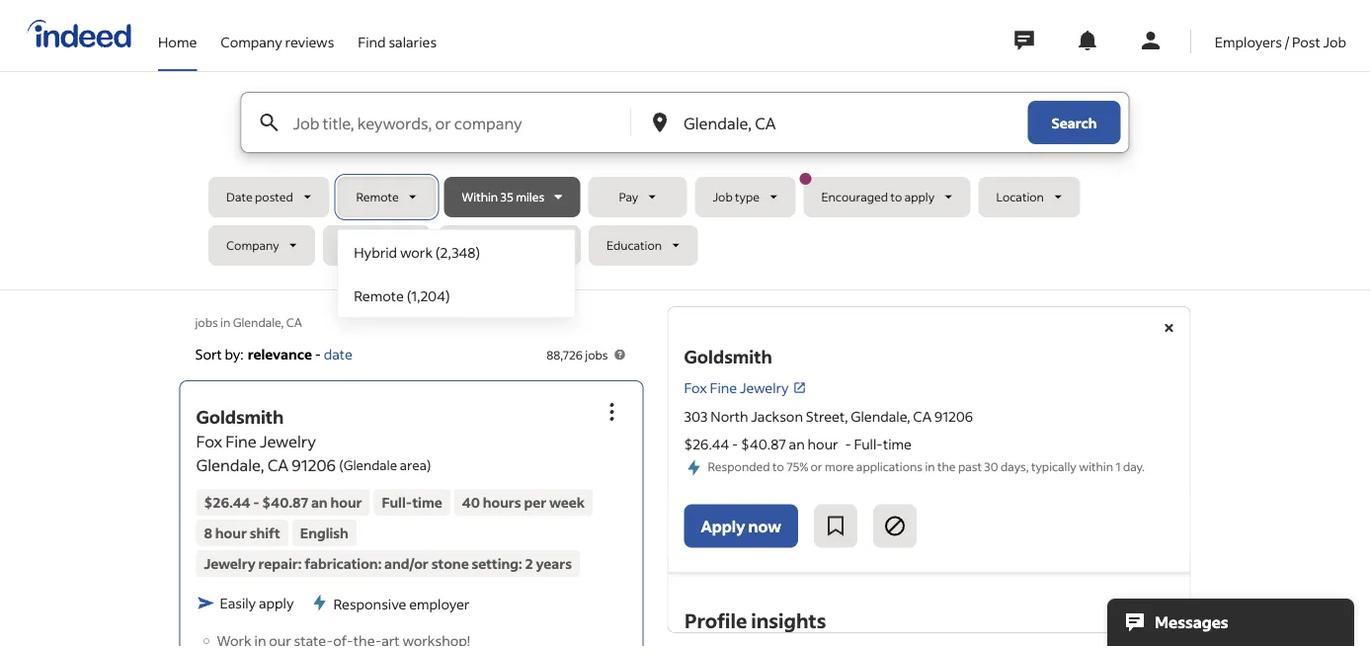 Task type: describe. For each thing, give the bounding box(es) containing it.
remote for remote
[[356, 189, 399, 204]]

$40.87 for $26.44 - $40.87 an hour - full-time
[[741, 435, 786, 453]]

1 vertical spatial in
[[925, 458, 935, 474]]

goldsmith fox fine jewelry glendale, ca 91206 ( glendale area )
[[196, 405, 431, 475]]

0 horizontal spatial time
[[412, 493, 442, 511]]

typically
[[1031, 458, 1076, 474]]

reviews
[[285, 33, 334, 50]]

0 horizontal spatial jobs
[[195, 314, 218, 329]]

0 vertical spatial glendale,
[[233, 314, 284, 329]]

english
[[300, 524, 349, 542]]

jewelry repair: fabrication: and/or stone setting: 2 years
[[204, 554, 572, 572]]

per
[[524, 493, 546, 511]]

miles
[[516, 189, 544, 204]]

fabrication:
[[305, 554, 382, 572]]

glendale, for 303
[[851, 407, 910, 425]]

hours
[[483, 493, 521, 511]]

- up shift
[[253, 493, 259, 511]]

insights
[[751, 607, 826, 633]]

0 vertical spatial fox
[[684, 379, 707, 397]]

years
[[536, 554, 572, 572]]

employers
[[1215, 33, 1282, 50]]

education
[[606, 238, 662, 253]]

sort by: relevance - date
[[195, 345, 353, 363]]

employers / post job link
[[1215, 0, 1346, 67]]

hour for $26.44 - $40.87 an hour - full-time
[[808, 435, 838, 453]]

home link
[[158, 0, 197, 67]]

within 35 miles button
[[444, 177, 580, 217]]

$26.44 - $40.87 an hour - full-time
[[684, 435, 912, 453]]

work
[[400, 243, 433, 261]]

responded to 75% or more applications in the past 30 days, typically within 1 day.
[[708, 458, 1145, 474]]

40
[[462, 493, 480, 511]]

find salaries link
[[358, 0, 437, 67]]

apply now
[[701, 516, 781, 536]]

8 hour shift
[[204, 524, 280, 542]]

91206 for 303
[[934, 407, 973, 425]]

company for company
[[226, 238, 279, 253]]

profile
[[684, 607, 747, 633]]

date posted button
[[209, 177, 329, 217]]

0 vertical spatial job
[[1323, 33, 1346, 50]]

jackson
[[751, 407, 803, 425]]

0 vertical spatial ca
[[286, 314, 302, 329]]

by:
[[225, 345, 244, 363]]

salaries
[[389, 33, 437, 50]]

posted
[[255, 189, 293, 204]]

notifications unread count 0 image
[[1075, 29, 1099, 52]]

full-time
[[382, 493, 442, 511]]

job type
[[713, 189, 760, 204]]

fox inside goldsmith fox fine jewelry glendale, ca 91206 ( glendale area )
[[196, 431, 222, 451]]

or
[[811, 458, 822, 474]]

and/or
[[384, 554, 429, 572]]

remote (1,204) link
[[338, 274, 574, 317]]

fox fine jewelry
[[684, 379, 789, 397]]

job inside dropdown button
[[713, 189, 733, 204]]

responsive
[[333, 594, 406, 612]]

0 horizontal spatial hour
[[215, 524, 247, 542]]

date link
[[324, 345, 353, 363]]

date
[[226, 189, 252, 204]]

88,726
[[547, 347, 583, 362]]

- up more
[[845, 435, 851, 453]]

hour for $26.44 - $40.87 an hour
[[330, 493, 362, 511]]

jobs in glendale, ca
[[195, 314, 302, 329]]

pay
[[619, 189, 638, 204]]

date
[[324, 345, 353, 363]]

2
[[525, 554, 533, 572]]

hybrid
[[354, 243, 397, 261]]

company reviews
[[221, 33, 334, 50]]

remote (1,204)
[[354, 286, 450, 304]]

easily
[[220, 594, 256, 612]]

company button
[[209, 225, 315, 266]]

encouraged to apply button
[[800, 173, 971, 217]]

0 vertical spatial full-
[[854, 435, 883, 453]]

repair:
[[258, 554, 302, 572]]

search: Job title, keywords, or company text field
[[289, 93, 629, 152]]

home
[[158, 33, 197, 50]]

$26.44 - $40.87 an hour
[[204, 493, 362, 511]]

find salaries
[[358, 33, 437, 50]]

responded
[[708, 458, 770, 474]]

hybrid work (2,348) link
[[338, 230, 574, 274]]

goldsmith for goldsmith
[[684, 345, 772, 368]]

0 vertical spatial time
[[883, 435, 912, 453]]

messages unread count 0 image
[[1011, 21, 1037, 60]]

street,
[[806, 407, 848, 425]]

past
[[958, 458, 982, 474]]

close job details image
[[1157, 316, 1181, 340]]

post
[[1292, 33, 1320, 50]]

north
[[710, 407, 748, 425]]

remote button
[[337, 177, 436, 217]]

type
[[735, 189, 760, 204]]

not interested image
[[883, 514, 907, 538]]

relevance
[[248, 345, 312, 363]]

the
[[937, 458, 956, 474]]

company for company reviews
[[221, 33, 282, 50]]

to for 75%
[[772, 458, 784, 474]]

find
[[358, 33, 386, 50]]

(1,204)
[[407, 286, 450, 304]]

- left date
[[315, 345, 321, 363]]

1 horizontal spatial jobs
[[585, 347, 608, 362]]

303
[[684, 407, 708, 425]]

35
[[500, 189, 513, 204]]

now
[[748, 516, 781, 536]]



Task type: vqa. For each thing, say whether or not it's contained in the screenshot.
Edit Location text box
yes



Task type: locate. For each thing, give the bounding box(es) containing it.
- up responded
[[732, 435, 738, 453]]

in left the the
[[925, 458, 935, 474]]

company left reviews
[[221, 33, 282, 50]]

0 vertical spatial $40.87
[[741, 435, 786, 453]]

0 vertical spatial fine
[[710, 379, 737, 397]]

1 vertical spatial full-
[[382, 493, 412, 511]]

1 vertical spatial ca
[[913, 407, 932, 425]]

shift
[[250, 524, 280, 542]]

menu
[[337, 229, 575, 318]]

ca inside goldsmith fox fine jewelry glendale, ca 91206 ( glendale area )
[[267, 455, 289, 475]]

$26.44 down 303
[[684, 435, 729, 453]]

hour up or
[[808, 435, 838, 453]]

apply inside encouraged to apply dropdown button
[[904, 189, 935, 204]]

glendale, for goldsmith
[[196, 455, 264, 475]]

job type button
[[695, 177, 796, 217]]

glendale,
[[233, 314, 284, 329], [851, 407, 910, 425], [196, 455, 264, 475]]

40 hours per week
[[462, 493, 585, 511]]

1 horizontal spatial 91206
[[934, 407, 973, 425]]

0 horizontal spatial in
[[220, 314, 230, 329]]

location
[[996, 189, 1044, 204]]

2 vertical spatial jewelry
[[204, 554, 256, 572]]

1 horizontal spatial fox
[[684, 379, 707, 397]]

0 vertical spatial goldsmith
[[684, 345, 772, 368]]

glendale, down goldsmith "button" at the left of page
[[196, 455, 264, 475]]

91206 left (
[[292, 455, 336, 475]]

sort
[[195, 345, 222, 363]]

to for apply
[[890, 189, 902, 204]]

none search field containing search
[[209, 92, 1162, 318]]

remote for remote (1,204)
[[354, 286, 404, 304]]

1 horizontal spatial in
[[925, 458, 935, 474]]

area
[[400, 456, 427, 473]]

0 horizontal spatial 91206
[[292, 455, 336, 475]]

ca up responded to 75% or more applications in the past 30 days, typically within 1 day.
[[913, 407, 932, 425]]

fox up 303
[[684, 379, 707, 397]]

75%
[[786, 458, 808, 474]]

1 vertical spatial 91206
[[292, 455, 336, 475]]

1 vertical spatial jewelry
[[260, 431, 316, 451]]

save this job image
[[824, 514, 847, 538]]

to
[[890, 189, 902, 204], [772, 458, 784, 474]]

0 horizontal spatial fox
[[196, 431, 222, 451]]

to inside encouraged to apply dropdown button
[[890, 189, 902, 204]]

goldsmith up the fox fine jewelry
[[684, 345, 772, 368]]

help icon image
[[612, 347, 628, 363]]

1 vertical spatial company
[[226, 238, 279, 253]]

messages
[[1155, 612, 1228, 632]]

location button
[[978, 177, 1080, 217]]

in up 'by:'
[[220, 314, 230, 329]]

2 vertical spatial glendale,
[[196, 455, 264, 475]]

30
[[984, 458, 998, 474]]

pay button
[[588, 177, 687, 217]]

1 horizontal spatial $26.44
[[684, 435, 729, 453]]

days,
[[1001, 458, 1029, 474]]

education button
[[589, 225, 698, 266]]

1
[[1116, 458, 1121, 474]]

91206 up the the
[[934, 407, 973, 425]]

0 horizontal spatial $26.44
[[204, 493, 250, 511]]

1 vertical spatial $26.44
[[204, 493, 250, 511]]

0 horizontal spatial to
[[772, 458, 784, 474]]

jobs up sort
[[195, 314, 218, 329]]

within
[[462, 189, 498, 204]]

$40.87 down jackson
[[741, 435, 786, 453]]

0 vertical spatial 91206
[[934, 407, 973, 425]]

0 horizontal spatial job
[[713, 189, 733, 204]]

91206 for goldsmith
[[292, 455, 336, 475]]

2 horizontal spatial hour
[[808, 435, 838, 453]]

None search field
[[209, 92, 1162, 318]]

jobs
[[195, 314, 218, 329], [585, 347, 608, 362]]

1 vertical spatial fox
[[196, 431, 222, 451]]

within
[[1079, 458, 1113, 474]]

apply right encouraged
[[904, 189, 935, 204]]

0 vertical spatial apply
[[904, 189, 935, 204]]

hybrid work (2,348)
[[354, 243, 480, 261]]

$26.44
[[684, 435, 729, 453], [204, 493, 250, 511]]

applications
[[856, 458, 923, 474]]

0 vertical spatial jobs
[[195, 314, 218, 329]]

fine down goldsmith "button" at the left of page
[[225, 431, 257, 451]]

fox
[[684, 379, 707, 397], [196, 431, 222, 451]]

time up applications
[[883, 435, 912, 453]]

job actions menu is collapsed image
[[600, 400, 624, 424]]

1 horizontal spatial apply
[[904, 189, 935, 204]]

91206 inside goldsmith fox fine jewelry glendale, ca 91206 ( glendale area )
[[292, 455, 336, 475]]

to right encouraged
[[890, 189, 902, 204]]

company
[[221, 33, 282, 50], [226, 238, 279, 253]]

hour right 8
[[215, 524, 247, 542]]

jobs left help icon
[[585, 347, 608, 362]]

full- down area
[[382, 493, 412, 511]]

1 vertical spatial time
[[412, 493, 442, 511]]

job
[[1323, 33, 1346, 50], [713, 189, 733, 204]]

jewelry down '8 hour shift'
[[204, 554, 256, 572]]

encouraged to apply
[[821, 189, 935, 204]]

/
[[1285, 33, 1289, 50]]

glendale, up "sort by: relevance - date"
[[233, 314, 284, 329]]

2 vertical spatial ca
[[267, 455, 289, 475]]

hour down (
[[330, 493, 362, 511]]

glendale, inside goldsmith fox fine jewelry glendale, ca 91206 ( glendale area )
[[196, 455, 264, 475]]

jewelry down goldsmith "button" at the left of page
[[260, 431, 316, 451]]

0 vertical spatial in
[[220, 314, 230, 329]]

fine inside goldsmith fox fine jewelry glendale, ca 91206 ( glendale area )
[[225, 431, 257, 451]]

remote down hybrid
[[354, 286, 404, 304]]

0 horizontal spatial fine
[[225, 431, 257, 451]]

2 horizontal spatial jewelry
[[740, 379, 789, 397]]

fox down goldsmith "button" at the left of page
[[196, 431, 222, 451]]

job left type
[[713, 189, 733, 204]]

menu containing hybrid work (2,348)
[[337, 229, 575, 318]]

1 horizontal spatial goldsmith
[[684, 345, 772, 368]]

more
[[825, 458, 854, 474]]

0 horizontal spatial full-
[[382, 493, 412, 511]]

88,726 jobs
[[547, 347, 608, 362]]

apply right easily
[[259, 594, 294, 612]]

0 horizontal spatial apply
[[259, 594, 294, 612]]

to left 75% at the right of the page
[[772, 458, 784, 474]]

messages button
[[1107, 599, 1354, 646]]

1 vertical spatial $40.87
[[262, 493, 308, 511]]

remote inside popup button
[[356, 189, 399, 204]]

time down )
[[412, 493, 442, 511]]

1 vertical spatial remote
[[354, 286, 404, 304]]

date posted
[[226, 189, 293, 204]]

employer
[[409, 594, 470, 612]]

$26.44 for $26.44 - $40.87 an hour - full-time
[[684, 435, 729, 453]]

0 horizontal spatial an
[[311, 493, 328, 511]]

ca for goldsmith
[[267, 455, 289, 475]]

menu inside search box
[[337, 229, 575, 318]]

1 vertical spatial to
[[772, 458, 784, 474]]

goldsmith inside goldsmith fox fine jewelry glendale, ca 91206 ( glendale area )
[[196, 405, 284, 428]]

0 vertical spatial remote
[[356, 189, 399, 204]]

company reviews link
[[221, 0, 334, 67]]

1 horizontal spatial jewelry
[[260, 431, 316, 451]]

search button
[[1028, 101, 1121, 144]]

ca up relevance
[[286, 314, 302, 329]]

1 vertical spatial fine
[[225, 431, 257, 451]]

remote up hybrid
[[356, 189, 399, 204]]

1 horizontal spatial fine
[[710, 379, 737, 397]]

1 horizontal spatial job
[[1323, 33, 1346, 50]]

0 vertical spatial an
[[789, 435, 805, 453]]

1 horizontal spatial to
[[890, 189, 902, 204]]

search
[[1052, 114, 1097, 131]]

setting:
[[472, 554, 522, 572]]

1 horizontal spatial $40.87
[[741, 435, 786, 453]]

in
[[220, 314, 230, 329], [925, 458, 935, 474]]

8
[[204, 524, 212, 542]]

1 vertical spatial goldsmith
[[196, 405, 284, 428]]

an for $26.44 - $40.87 an hour
[[311, 493, 328, 511]]

Edit location text field
[[680, 93, 988, 152]]

2 vertical spatial hour
[[215, 524, 247, 542]]

an up 75% at the right of the page
[[789, 435, 805, 453]]

company inside dropdown button
[[226, 238, 279, 253]]

0 vertical spatial $26.44
[[684, 435, 729, 453]]

-
[[315, 345, 321, 363], [732, 435, 738, 453], [845, 435, 851, 453], [253, 493, 259, 511]]

$40.87 up shift
[[262, 493, 308, 511]]

0 horizontal spatial jewelry
[[204, 554, 256, 572]]

goldsmith for goldsmith fox fine jewelry glendale, ca 91206 ( glendale area )
[[196, 405, 284, 428]]

)
[[427, 456, 431, 473]]

fine up north
[[710, 379, 737, 397]]

an up english
[[311, 493, 328, 511]]

303 north jackson street, glendale, ca 91206
[[684, 407, 973, 425]]

1 horizontal spatial full-
[[854, 435, 883, 453]]

1 vertical spatial job
[[713, 189, 733, 204]]

profile insights
[[684, 607, 826, 633]]

an
[[789, 435, 805, 453], [311, 493, 328, 511]]

ca for 303
[[913, 407, 932, 425]]

0 vertical spatial jewelry
[[740, 379, 789, 397]]

0 vertical spatial company
[[221, 33, 282, 50]]

0 vertical spatial hour
[[808, 435, 838, 453]]

glendale
[[343, 456, 397, 473]]

1 vertical spatial apply
[[259, 594, 294, 612]]

0 vertical spatial to
[[890, 189, 902, 204]]

account image
[[1139, 29, 1162, 52]]

within 35 miles
[[462, 189, 544, 204]]

employers / post job
[[1215, 33, 1346, 50]]

$26.44 for $26.44 - $40.87 an hour
[[204, 493, 250, 511]]

fox fine jewelry link
[[684, 377, 807, 398]]

company down "date posted"
[[226, 238, 279, 253]]

$40.87 for $26.44 - $40.87 an hour
[[262, 493, 308, 511]]

1 vertical spatial jobs
[[585, 347, 608, 362]]

jewelry inside goldsmith fox fine jewelry glendale, ca 91206 ( glendale area )
[[260, 431, 316, 451]]

0 horizontal spatial $40.87
[[262, 493, 308, 511]]

1 vertical spatial an
[[311, 493, 328, 511]]

1 horizontal spatial time
[[883, 435, 912, 453]]

goldsmith down 'by:'
[[196, 405, 284, 428]]

week
[[549, 493, 585, 511]]

an for $26.44 - $40.87 an hour - full-time
[[789, 435, 805, 453]]

stone
[[431, 554, 469, 572]]

ca up the $26.44 - $40.87 an hour
[[267, 455, 289, 475]]

$40.87
[[741, 435, 786, 453], [262, 493, 308, 511]]

full- up applications
[[854, 435, 883, 453]]

0 horizontal spatial goldsmith
[[196, 405, 284, 428]]

jewelry inside "fox fine jewelry" link
[[740, 379, 789, 397]]

1 vertical spatial glendale,
[[851, 407, 910, 425]]

jewelry
[[740, 379, 789, 397], [260, 431, 316, 451], [204, 554, 256, 572]]

apply
[[701, 516, 745, 536]]

$26.44 up '8 hour shift'
[[204, 493, 250, 511]]

1 vertical spatial hour
[[330, 493, 362, 511]]

glendale, up applications
[[851, 407, 910, 425]]

responsive employer
[[333, 594, 470, 612]]

job right post on the top right of page
[[1323, 33, 1346, 50]]

jewelry up jackson
[[740, 379, 789, 397]]

encouraged
[[821, 189, 888, 204]]

goldsmith
[[684, 345, 772, 368], [196, 405, 284, 428]]

1 horizontal spatial hour
[[330, 493, 362, 511]]

1 horizontal spatial an
[[789, 435, 805, 453]]



